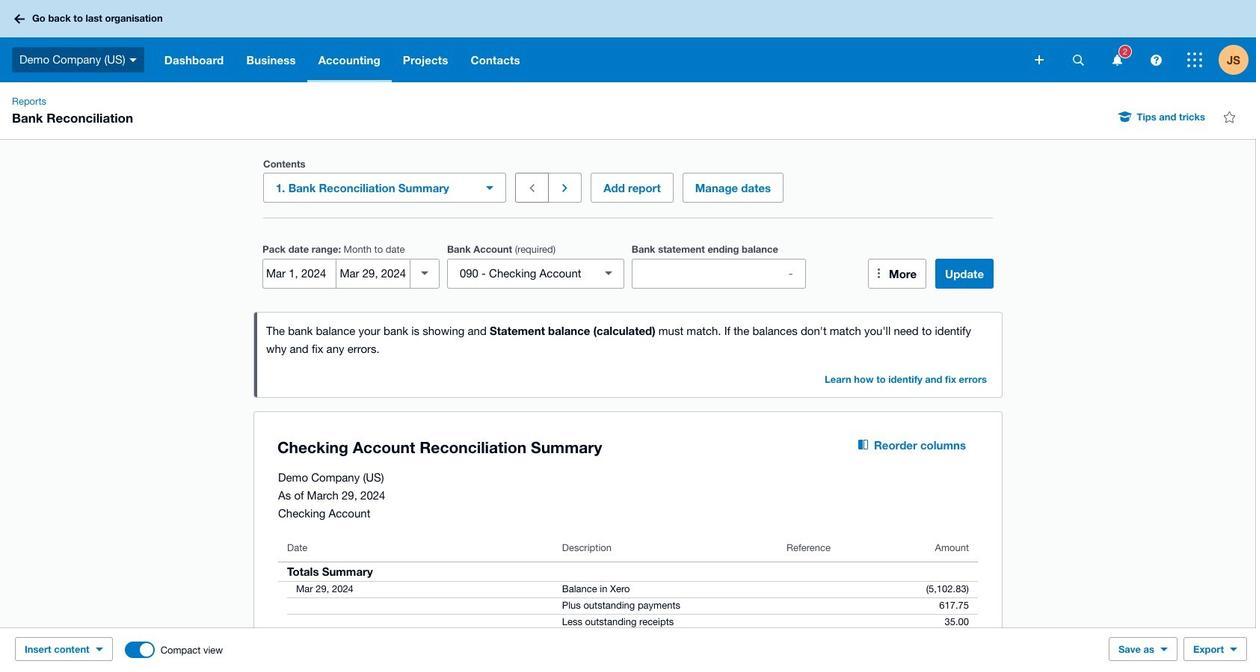 Task type: vqa. For each thing, say whether or not it's contained in the screenshot.
Select end date field on the top of page
yes



Task type: locate. For each thing, give the bounding box(es) containing it.
status
[[254, 312, 1002, 397]]

0 horizontal spatial svg image
[[14, 14, 25, 24]]

banner
[[0, 0, 1256, 82]]

add to favourites image
[[1214, 102, 1244, 132]]

svg image
[[14, 14, 25, 24], [129, 58, 137, 62]]

1 horizontal spatial svg image
[[129, 58, 137, 62]]

None field
[[447, 258, 624, 288]]

0 vertical spatial svg image
[[14, 14, 25, 24]]

1 vertical spatial svg image
[[129, 58, 137, 62]]

svg image
[[1188, 52, 1202, 67], [1073, 54, 1084, 65], [1112, 54, 1122, 65], [1151, 54, 1162, 65], [1035, 55, 1044, 64]]



Task type: describe. For each thing, give the bounding box(es) containing it.
090 - Checking Account text field
[[448, 259, 597, 288]]

Select start date field
[[263, 259, 336, 288]]

list of convenience dates image
[[410, 258, 440, 288]]

Select end date field
[[337, 259, 410, 288]]

report output element
[[278, 534, 978, 670]]

Bank statement ending balance number field
[[632, 259, 805, 288]]

Report title field
[[274, 430, 823, 465]]



